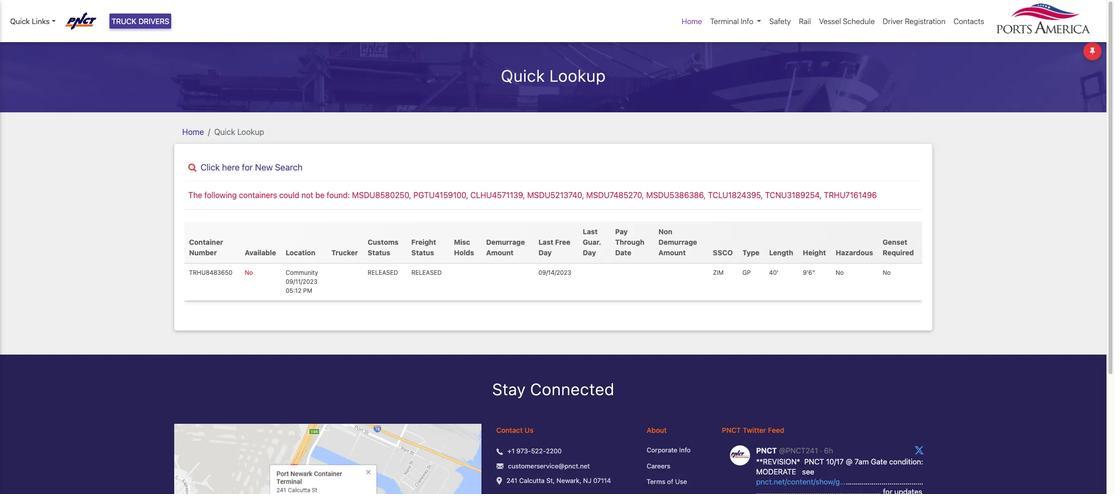 Task type: vqa. For each thing, say whether or not it's contained in the screenshot.
holds
yes



Task type: describe. For each thing, give the bounding box(es) containing it.
through
[[615, 238, 645, 247]]

0 vertical spatial quick lookup
[[501, 66, 606, 85]]

customerservice@pnct.net link
[[508, 462, 590, 472]]

demurrage amount
[[486, 238, 525, 257]]

freight status
[[412, 238, 436, 257]]

ssco
[[713, 249, 733, 257]]

terms of use
[[647, 478, 687, 486]]

freight
[[412, 238, 436, 247]]

09/11/2023
[[286, 279, 318, 286]]

info for terminal info
[[741, 17, 754, 26]]

2 released from the left
[[412, 269, 442, 277]]

click here for new search
[[201, 162, 303, 173]]

use
[[675, 478, 687, 486]]

pnct twitter feed
[[722, 427, 785, 435]]

non
[[659, 228, 673, 236]]

09/14/2023
[[539, 269, 572, 277]]

1 demurrage from the left
[[486, 238, 525, 247]]

clhu4571139,
[[471, 191, 525, 200]]

length
[[770, 249, 794, 257]]

container number
[[189, 238, 223, 257]]

terminal
[[710, 17, 739, 26]]

05:12
[[286, 288, 302, 295]]

about
[[647, 427, 667, 435]]

truck drivers link
[[110, 14, 171, 29]]

contact
[[497, 427, 523, 435]]

customs status
[[368, 238, 399, 257]]

search image
[[188, 164, 197, 172]]

misc holds
[[454, 238, 474, 257]]

driver registration link
[[879, 12, 950, 31]]

pnct
[[722, 427, 741, 435]]

terminal info link
[[706, 12, 766, 31]]

status for freight status
[[412, 249, 434, 257]]

following
[[204, 191, 237, 200]]

trhu8483650
[[189, 269, 233, 277]]

us
[[525, 427, 534, 435]]

could
[[279, 191, 299, 200]]

driver
[[883, 17, 903, 26]]

for
[[242, 162, 253, 173]]

safety link
[[766, 12, 795, 31]]

amount inside non demurrage amount
[[659, 249, 686, 257]]

terms
[[647, 478, 666, 486]]

feed
[[768, 427, 785, 435]]

vessel schedule link
[[815, 12, 879, 31]]

0 horizontal spatial home
[[182, 127, 204, 136]]

pay
[[615, 228, 628, 236]]

quick links link
[[10, 16, 56, 27]]

1 horizontal spatial quick
[[214, 127, 235, 136]]

amount inside demurrage amount
[[486, 249, 514, 257]]

st,
[[547, 477, 555, 485]]

last for last guar. day
[[583, 228, 598, 236]]

status for customs status
[[368, 249, 390, 257]]

registration
[[905, 17, 946, 26]]

genset required
[[883, 238, 914, 257]]

required
[[883, 249, 914, 257]]

community
[[286, 269, 318, 277]]

genset
[[883, 238, 908, 247]]

info for corporate info
[[680, 447, 691, 455]]

of
[[667, 478, 674, 486]]

terminal info
[[710, 17, 754, 26]]

type
[[743, 249, 760, 257]]

msdu8580250,
[[352, 191, 411, 200]]

msdu7485270,
[[587, 191, 644, 200]]

click here for new search link
[[184, 162, 923, 173]]

1 no from the left
[[245, 269, 253, 277]]

holds
[[454, 249, 474, 257]]

safety
[[770, 17, 791, 26]]

truck drivers
[[112, 17, 169, 26]]

search
[[275, 162, 303, 173]]

careers link
[[647, 462, 707, 472]]

1 horizontal spatial home
[[682, 17, 702, 26]]

msdu5386386,
[[647, 191, 706, 200]]

contacts
[[954, 17, 985, 26]]

gp
[[743, 269, 751, 277]]

pay through date
[[615, 228, 645, 257]]

new
[[255, 162, 273, 173]]

number
[[189, 249, 217, 257]]

pgtu4159100,
[[414, 191, 469, 200]]

3 no from the left
[[883, 269, 891, 277]]

community 09/11/2023 05:12 pm
[[286, 269, 318, 295]]

stay connected
[[492, 380, 615, 399]]

last guar. day
[[583, 228, 602, 257]]

driver registration
[[883, 17, 946, 26]]



Task type: locate. For each thing, give the bounding box(es) containing it.
no down hazardous
[[836, 269, 844, 277]]

40'
[[770, 269, 779, 277]]

released down freight status
[[412, 269, 442, 277]]

0 horizontal spatial amount
[[486, 249, 514, 257]]

be
[[316, 191, 325, 200]]

day inside last free day
[[539, 249, 552, 257]]

status inside freight status
[[412, 249, 434, 257]]

height
[[803, 249, 826, 257]]

0 horizontal spatial quick
[[10, 17, 30, 26]]

the
[[188, 191, 202, 200]]

status down freight
[[412, 249, 434, 257]]

status down customs
[[368, 249, 390, 257]]

tclu1824395,
[[708, 191, 763, 200]]

+1 973-522-2200
[[508, 448, 562, 456]]

the following containers could not be found: msdu8580250, pgtu4159100, clhu4571139, msdu5213740, msdu7485270, msdu5386386, tclu1824395, tcnu3189254, trhu7161496
[[188, 191, 877, 200]]

1 vertical spatial quick lookup
[[214, 127, 264, 136]]

no down available on the bottom
[[245, 269, 253, 277]]

+1
[[508, 448, 515, 456]]

2 horizontal spatial quick
[[501, 66, 545, 85]]

amount
[[486, 249, 514, 257], [659, 249, 686, 257]]

home up search image
[[182, 127, 204, 136]]

0 horizontal spatial day
[[539, 249, 552, 257]]

1 horizontal spatial info
[[741, 17, 754, 26]]

0 horizontal spatial status
[[368, 249, 390, 257]]

0 vertical spatial lookup
[[550, 66, 606, 85]]

amount down non
[[659, 249, 686, 257]]

contacts link
[[950, 12, 989, 31]]

2 status from the left
[[412, 249, 434, 257]]

nj
[[583, 477, 592, 485]]

trhu7161496
[[824, 191, 877, 200]]

1 released from the left
[[368, 269, 398, 277]]

status inside the customs status
[[368, 249, 390, 257]]

07114
[[594, 477, 611, 485]]

demurrage
[[486, 238, 525, 247], [659, 238, 698, 247]]

0 horizontal spatial released
[[368, 269, 398, 277]]

terms of use link
[[647, 478, 707, 488]]

241
[[507, 477, 518, 485]]

not
[[302, 191, 313, 200]]

newark,
[[557, 477, 582, 485]]

2 amount from the left
[[659, 249, 686, 257]]

schedule
[[843, 17, 875, 26]]

last for last free day
[[539, 238, 554, 247]]

1 vertical spatial lookup
[[237, 127, 264, 136]]

zim
[[713, 269, 724, 277]]

2 day from the left
[[583, 249, 596, 257]]

last left free
[[539, 238, 554, 247]]

0 horizontal spatial info
[[680, 447, 691, 455]]

demurrage down non
[[659, 238, 698, 247]]

corporate info link
[[647, 446, 707, 456]]

twitter
[[743, 427, 766, 435]]

contact us
[[497, 427, 534, 435]]

careers
[[647, 463, 671, 471]]

1 horizontal spatial home link
[[678, 12, 706, 31]]

containers
[[239, 191, 277, 200]]

home
[[682, 17, 702, 26], [182, 127, 204, 136]]

2 vertical spatial quick
[[214, 127, 235, 136]]

2 demurrage from the left
[[659, 238, 698, 247]]

0 vertical spatial quick
[[10, 17, 30, 26]]

info right terminal
[[741, 17, 754, 26]]

1 horizontal spatial last
[[583, 228, 598, 236]]

1 horizontal spatial no
[[836, 269, 844, 277]]

+1 973-522-2200 link
[[508, 447, 562, 457]]

last free day
[[539, 238, 571, 257]]

1 day from the left
[[539, 249, 552, 257]]

status
[[368, 249, 390, 257], [412, 249, 434, 257]]

0 vertical spatial last
[[583, 228, 598, 236]]

home link left terminal
[[678, 12, 706, 31]]

available
[[245, 249, 276, 257]]

1 horizontal spatial demurrage
[[659, 238, 698, 247]]

drivers
[[139, 17, 169, 26]]

1 vertical spatial home link
[[182, 127, 204, 136]]

0 vertical spatial home link
[[678, 12, 706, 31]]

last inside last free day
[[539, 238, 554, 247]]

1 vertical spatial last
[[539, 238, 554, 247]]

no
[[245, 269, 253, 277], [836, 269, 844, 277], [883, 269, 891, 277]]

1 amount from the left
[[486, 249, 514, 257]]

connected
[[530, 380, 615, 399]]

released
[[368, 269, 398, 277], [412, 269, 442, 277]]

9'6"
[[803, 269, 815, 277]]

hazardous
[[836, 249, 873, 257]]

quick lookup
[[501, 66, 606, 85], [214, 127, 264, 136]]

day down guar.
[[583, 249, 596, 257]]

1 horizontal spatial day
[[583, 249, 596, 257]]

day up 09/14/2023
[[539, 249, 552, 257]]

container
[[189, 238, 223, 247]]

demurrage right the "misc holds"
[[486, 238, 525, 247]]

day
[[539, 249, 552, 257], [583, 249, 596, 257]]

info up careers link
[[680, 447, 691, 455]]

msdu5213740,
[[527, 191, 584, 200]]

tcnu3189254,
[[765, 191, 822, 200]]

0 vertical spatial info
[[741, 17, 754, 26]]

quick links
[[10, 17, 50, 26]]

pm
[[303, 288, 312, 295]]

0 horizontal spatial quick lookup
[[214, 127, 264, 136]]

guar.
[[583, 238, 602, 247]]

home link up search image
[[182, 127, 204, 136]]

last inside last guar. day
[[583, 228, 598, 236]]

0 horizontal spatial lookup
[[237, 127, 264, 136]]

free
[[555, 238, 571, 247]]

links
[[32, 17, 50, 26]]

click
[[201, 162, 220, 173]]

0 horizontal spatial demurrage
[[486, 238, 525, 247]]

241 calcutta st, newark, nj 07114 link
[[507, 477, 611, 487]]

amount right holds
[[486, 249, 514, 257]]

1 vertical spatial quick
[[501, 66, 545, 85]]

2 horizontal spatial no
[[883, 269, 891, 277]]

1 horizontal spatial released
[[412, 269, 442, 277]]

1 vertical spatial home
[[182, 127, 204, 136]]

stay
[[492, 380, 526, 399]]

found:
[[327, 191, 350, 200]]

corporate info
[[647, 447, 691, 455]]

here
[[222, 162, 240, 173]]

0 horizontal spatial no
[[245, 269, 253, 277]]

calcutta
[[519, 477, 545, 485]]

day inside last guar. day
[[583, 249, 596, 257]]

released down the customs status
[[368, 269, 398, 277]]

1 horizontal spatial lookup
[[550, 66, 606, 85]]

2 no from the left
[[836, 269, 844, 277]]

1 horizontal spatial amount
[[659, 249, 686, 257]]

1 horizontal spatial quick lookup
[[501, 66, 606, 85]]

date
[[615, 249, 632, 257]]

last up guar.
[[583, 228, 598, 236]]

home link
[[678, 12, 706, 31], [182, 127, 204, 136]]

rail
[[799, 17, 811, 26]]

1 vertical spatial info
[[680, 447, 691, 455]]

0 vertical spatial home
[[682, 17, 702, 26]]

home left terminal
[[682, 17, 702, 26]]

0 horizontal spatial last
[[539, 238, 554, 247]]

973-
[[517, 448, 531, 456]]

day for last free day
[[539, 249, 552, 257]]

lookup
[[550, 66, 606, 85], [237, 127, 264, 136]]

241 calcutta st, newark, nj 07114
[[507, 477, 611, 485]]

corporate
[[647, 447, 678, 455]]

2200
[[546, 448, 562, 456]]

quick
[[10, 17, 30, 26], [501, 66, 545, 85], [214, 127, 235, 136]]

1 horizontal spatial status
[[412, 249, 434, 257]]

0 horizontal spatial home link
[[182, 127, 204, 136]]

day for last guar. day
[[583, 249, 596, 257]]

customs
[[368, 238, 399, 247]]

vessel schedule
[[819, 17, 875, 26]]

no down the required
[[883, 269, 891, 277]]

1 status from the left
[[368, 249, 390, 257]]

rail link
[[795, 12, 815, 31]]



